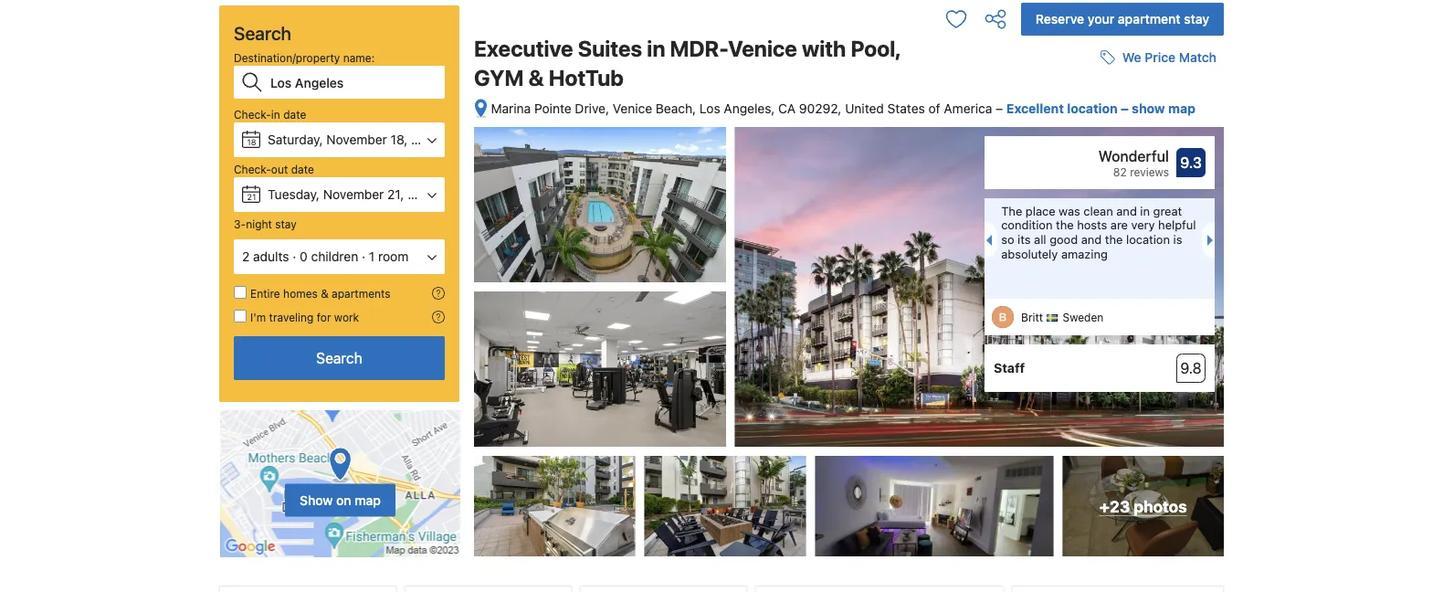 Task type: vqa. For each thing, say whether or not it's contained in the screenshot.
29 AUGUST 2024 checkbox
no



Task type: describe. For each thing, give the bounding box(es) containing it.
destination/property name:
[[234, 51, 375, 64]]

marina
[[491, 101, 531, 116]]

los
[[700, 101, 721, 116]]

adults
[[253, 249, 289, 264]]

your
[[1088, 11, 1115, 26]]

hottub
[[549, 65, 624, 90]]

scored 9.8 element
[[1177, 354, 1206, 383]]

we price match button
[[1093, 41, 1224, 74]]

2 adults · 0 children · 1 room
[[242, 249, 409, 264]]

map inside search 'section'
[[355, 493, 381, 508]]

2023 for tuesday, november 21, 2023
[[408, 187, 439, 202]]

photos
[[1134, 497, 1187, 515]]

in inside search 'section'
[[271, 108, 280, 121]]

was
[[1059, 204, 1081, 218]]

3-night stay
[[234, 217, 297, 230]]

2
[[242, 249, 250, 264]]

excellent
[[1007, 101, 1064, 116]]

show
[[1132, 101, 1165, 116]]

is
[[1174, 232, 1183, 246]]

82
[[1114, 165, 1127, 178]]

britt
[[1021, 311, 1044, 324]]

for
[[317, 311, 331, 323]]

0 vertical spatial and
[[1117, 204, 1137, 218]]

homes
[[283, 287, 318, 300]]

1 horizontal spatial map
[[1169, 101, 1196, 116]]

1 vertical spatial and
[[1082, 232, 1102, 246]]

november for tuesday,
[[323, 187, 384, 202]]

november for saturday,
[[326, 132, 387, 147]]

i'm traveling for work
[[250, 311, 359, 323]]

pointe
[[534, 101, 572, 116]]

rated wonderful element
[[994, 145, 1169, 167]]

location inside the place was clean and in great condition the hosts are very helpful so its all good and the location is absolutely amazing
[[1127, 232, 1170, 246]]

check- for out
[[234, 163, 271, 175]]

show
[[300, 493, 333, 508]]

ca
[[779, 101, 796, 116]]

if you select this option, we'll show you popular business travel features like breakfast, wifi and free parking. image
[[432, 311, 445, 323]]

are
[[1111, 218, 1128, 232]]

tuesday, november 21, 2023
[[268, 187, 439, 202]]

check-out date
[[234, 163, 314, 175]]

21,
[[387, 187, 404, 202]]

18,
[[391, 132, 408, 147]]

clean
[[1084, 204, 1114, 218]]

its
[[1018, 232, 1031, 246]]

& inside search 'section'
[[321, 287, 329, 300]]

reserve
[[1036, 11, 1085, 26]]

sweden
[[1063, 311, 1104, 324]]

scored 9.3 element
[[1177, 148, 1206, 177]]

out
[[271, 163, 288, 175]]

1
[[369, 249, 375, 264]]

hosts
[[1077, 218, 1108, 232]]

Where are you going? field
[[263, 66, 445, 99]]

all
[[1034, 232, 1047, 246]]

search inside button
[[316, 349, 363, 367]]

room
[[378, 249, 409, 264]]

angeles,
[[724, 101, 775, 116]]

1 · from the left
[[293, 249, 296, 264]]

1 vertical spatial venice
[[613, 101, 652, 116]]

in inside executive suites in mdr-venice with pool, gym & hottub
[[647, 36, 666, 61]]

+23
[[1100, 497, 1130, 515]]

0 horizontal spatial location
[[1067, 101, 1118, 116]]

mdr-
[[670, 36, 728, 61]]

condition
[[1002, 218, 1053, 232]]

we price match
[[1123, 50, 1217, 65]]

reviews
[[1130, 165, 1169, 178]]

america
[[944, 101, 993, 116]]

wonderful 82 reviews
[[1099, 148, 1169, 178]]

with
[[802, 36, 846, 61]]

helpful
[[1159, 218, 1196, 232]]

2 – from the left
[[1121, 101, 1129, 116]]

on
[[336, 493, 351, 508]]

so
[[1002, 232, 1015, 246]]

place
[[1026, 204, 1056, 218]]

marina pointe drive, venice beach, los angeles, ca 90292, united states of america – excellent location – show map
[[491, 101, 1196, 116]]

good
[[1050, 232, 1078, 246]]

+23 photos
[[1100, 497, 1187, 515]]

search section
[[212, 0, 467, 558]]



Task type: locate. For each thing, give the bounding box(es) containing it.
1 vertical spatial in
[[271, 108, 280, 121]]

pool,
[[851, 36, 900, 61]]

map right on
[[355, 493, 381, 508]]

0 vertical spatial &
[[529, 65, 544, 90]]

1 vertical spatial the
[[1105, 232, 1123, 246]]

stay
[[1184, 11, 1210, 26], [275, 217, 297, 230]]

location up rated wonderful 'element'
[[1067, 101, 1118, 116]]

2023 for saturday, november 18, 2023
[[411, 132, 442, 147]]

the place was clean and in great condition the hosts are very helpful so its all good and the location is absolutely amazing
[[1002, 204, 1196, 260]]

date for check-out date
[[291, 163, 314, 175]]

1 vertical spatial map
[[355, 493, 381, 508]]

1 – from the left
[[996, 101, 1003, 116]]

1 vertical spatial date
[[291, 163, 314, 175]]

stay inside search 'section'
[[275, 217, 297, 230]]

work
[[334, 311, 359, 323]]

map right show
[[1169, 101, 1196, 116]]

price
[[1145, 50, 1176, 65]]

search up destination/property
[[234, 22, 291, 43]]

·
[[293, 249, 296, 264], [362, 249, 366, 264]]

21
[[247, 192, 256, 201]]

90292,
[[799, 101, 842, 116]]

executive
[[474, 36, 573, 61]]

entire homes & apartments
[[250, 287, 391, 300]]

match
[[1179, 50, 1217, 65]]

2 horizontal spatial in
[[1141, 204, 1150, 218]]

1 horizontal spatial location
[[1127, 232, 1170, 246]]

stay right night
[[275, 217, 297, 230]]

executive suites in mdr-venice with pool, gym & hottub
[[474, 36, 900, 90]]

staff
[[994, 361, 1025, 376]]

date right out
[[291, 163, 314, 175]]

venice inside executive suites in mdr-venice with pool, gym & hottub
[[728, 36, 797, 61]]

0 vertical spatial search
[[234, 22, 291, 43]]

&
[[529, 65, 544, 90], [321, 287, 329, 300]]

map
[[1169, 101, 1196, 116], [355, 493, 381, 508]]

the
[[1002, 204, 1023, 218]]

location down very
[[1127, 232, 1170, 246]]

show on map button
[[219, 409, 461, 558], [285, 484, 396, 517]]

1 horizontal spatial and
[[1117, 204, 1137, 218]]

– right america
[[996, 101, 1003, 116]]

date up the saturday,
[[283, 108, 306, 121]]

in up very
[[1141, 204, 1150, 218]]

of
[[929, 101, 941, 116]]

& inside executive suites in mdr-venice with pool, gym & hottub
[[529, 65, 544, 90]]

reserve your apartment stay button
[[1021, 3, 1224, 36]]

0 vertical spatial map
[[1169, 101, 1196, 116]]

very
[[1132, 218, 1155, 232]]

check-in date
[[234, 108, 306, 121]]

drive,
[[575, 101, 609, 116]]

2 · from the left
[[362, 249, 366, 264]]

1 vertical spatial location
[[1127, 232, 1170, 246]]

0 horizontal spatial ·
[[293, 249, 296, 264]]

previous image
[[981, 235, 992, 246]]

0 horizontal spatial map
[[355, 493, 381, 508]]

1 horizontal spatial stay
[[1184, 11, 1210, 26]]

amazing
[[1062, 247, 1108, 260]]

0 horizontal spatial stay
[[275, 217, 297, 230]]

0 horizontal spatial –
[[996, 101, 1003, 116]]

location
[[1067, 101, 1118, 116], [1127, 232, 1170, 246]]

2 vertical spatial in
[[1141, 204, 1150, 218]]

3-
[[234, 217, 246, 230]]

beach,
[[656, 101, 696, 116]]

destination/property
[[234, 51, 340, 64]]

1 vertical spatial search
[[316, 349, 363, 367]]

children
[[311, 249, 358, 264]]

venice left "with"
[[728, 36, 797, 61]]

in left mdr-
[[647, 36, 666, 61]]

check- for in
[[234, 108, 271, 121]]

1 vertical spatial stay
[[275, 217, 297, 230]]

0 vertical spatial venice
[[728, 36, 797, 61]]

check- up the 18
[[234, 108, 271, 121]]

2023 right the 18,
[[411, 132, 442, 147]]

1 horizontal spatial venice
[[728, 36, 797, 61]]

november
[[326, 132, 387, 147], [323, 187, 384, 202]]

18
[[247, 137, 256, 147]]

0 vertical spatial check-
[[234, 108, 271, 121]]

1 horizontal spatial &
[[529, 65, 544, 90]]

0 vertical spatial 2023
[[411, 132, 442, 147]]

and
[[1117, 204, 1137, 218], [1082, 232, 1102, 246]]

2023 right 21, at the top
[[408, 187, 439, 202]]

absolutely
[[1002, 247, 1058, 260]]

the up good
[[1056, 218, 1074, 232]]

2 check- from the top
[[234, 163, 271, 175]]

click to open map view image
[[474, 98, 488, 119]]

great
[[1154, 204, 1183, 218]]

states
[[888, 101, 925, 116]]

tuesday,
[[268, 187, 320, 202]]

1 horizontal spatial in
[[647, 36, 666, 61]]

we'll show you stays where you can have the entire place to yourself image
[[432, 287, 445, 300], [432, 287, 445, 300]]

date
[[283, 108, 306, 121], [291, 163, 314, 175]]

0 vertical spatial in
[[647, 36, 666, 61]]

2023
[[411, 132, 442, 147], [408, 187, 439, 202]]

in
[[647, 36, 666, 61], [271, 108, 280, 121], [1141, 204, 1150, 218]]

we
[[1123, 50, 1142, 65]]

9.8
[[1181, 360, 1202, 377]]

show on map
[[300, 493, 381, 508]]

date for check-in date
[[283, 108, 306, 121]]

1 horizontal spatial –
[[1121, 101, 1129, 116]]

0 vertical spatial date
[[283, 108, 306, 121]]

+23 photos link
[[1063, 456, 1224, 557]]

apartments
[[332, 287, 391, 300]]

1 vertical spatial november
[[323, 187, 384, 202]]

and down hosts
[[1082, 232, 1102, 246]]

the down are
[[1105, 232, 1123, 246]]

in inside the place was clean and in great condition the hosts are very helpful so its all good and the location is absolutely amazing
[[1141, 204, 1150, 218]]

0 vertical spatial november
[[326, 132, 387, 147]]

0
[[300, 249, 308, 264]]

check- down the 18
[[234, 163, 271, 175]]

in up the saturday,
[[271, 108, 280, 121]]

1 check- from the top
[[234, 108, 271, 121]]

november left 21, at the top
[[323, 187, 384, 202]]

if you select this option, we'll show you popular business travel features like breakfast, wifi and free parking. image
[[432, 311, 445, 323]]

stay inside button
[[1184, 11, 1210, 26]]

next image
[[1208, 235, 1219, 246]]

wonderful
[[1099, 148, 1169, 165]]

0 horizontal spatial the
[[1056, 218, 1074, 232]]

9.3
[[1181, 154, 1202, 171]]

· left 0
[[293, 249, 296, 264]]

0 horizontal spatial &
[[321, 287, 329, 300]]

0 horizontal spatial search
[[234, 22, 291, 43]]

saturday, november 18, 2023
[[268, 132, 442, 147]]

· left the 1
[[362, 249, 366, 264]]

0 vertical spatial location
[[1067, 101, 1118, 116]]

i'm
[[250, 311, 266, 323]]

2 adults · 0 children · 1 room button
[[234, 239, 445, 274]]

night
[[246, 217, 272, 230]]

apartment
[[1118, 11, 1181, 26]]

united
[[845, 101, 884, 116]]

0 horizontal spatial in
[[271, 108, 280, 121]]

1 horizontal spatial search
[[316, 349, 363, 367]]

traveling
[[269, 311, 314, 323]]

check-
[[234, 108, 271, 121], [234, 163, 271, 175]]

1 vertical spatial &
[[321, 287, 329, 300]]

– left show
[[1121, 101, 1129, 116]]

1 vertical spatial check-
[[234, 163, 271, 175]]

venice
[[728, 36, 797, 61], [613, 101, 652, 116]]

name:
[[343, 51, 375, 64]]

search
[[234, 22, 291, 43], [316, 349, 363, 367]]

& up for
[[321, 287, 329, 300]]

1 horizontal spatial the
[[1105, 232, 1123, 246]]

entire
[[250, 287, 280, 300]]

saturday,
[[268, 132, 323, 147]]

stay up match on the right top
[[1184, 11, 1210, 26]]

suites
[[578, 36, 643, 61]]

search button
[[234, 336, 445, 380]]

0 vertical spatial the
[[1056, 218, 1074, 232]]

& down executive
[[529, 65, 544, 90]]

gym
[[474, 65, 524, 90]]

0 vertical spatial stay
[[1184, 11, 1210, 26]]

november left the 18,
[[326, 132, 387, 147]]

search down work
[[316, 349, 363, 367]]

0 horizontal spatial venice
[[613, 101, 652, 116]]

excellent location – show map button
[[1007, 101, 1196, 116]]

0 horizontal spatial and
[[1082, 232, 1102, 246]]

and up are
[[1117, 204, 1137, 218]]

1 vertical spatial 2023
[[408, 187, 439, 202]]

venice right drive,
[[613, 101, 652, 116]]

1 horizontal spatial ·
[[362, 249, 366, 264]]

reserve your apartment stay
[[1036, 11, 1210, 26]]



